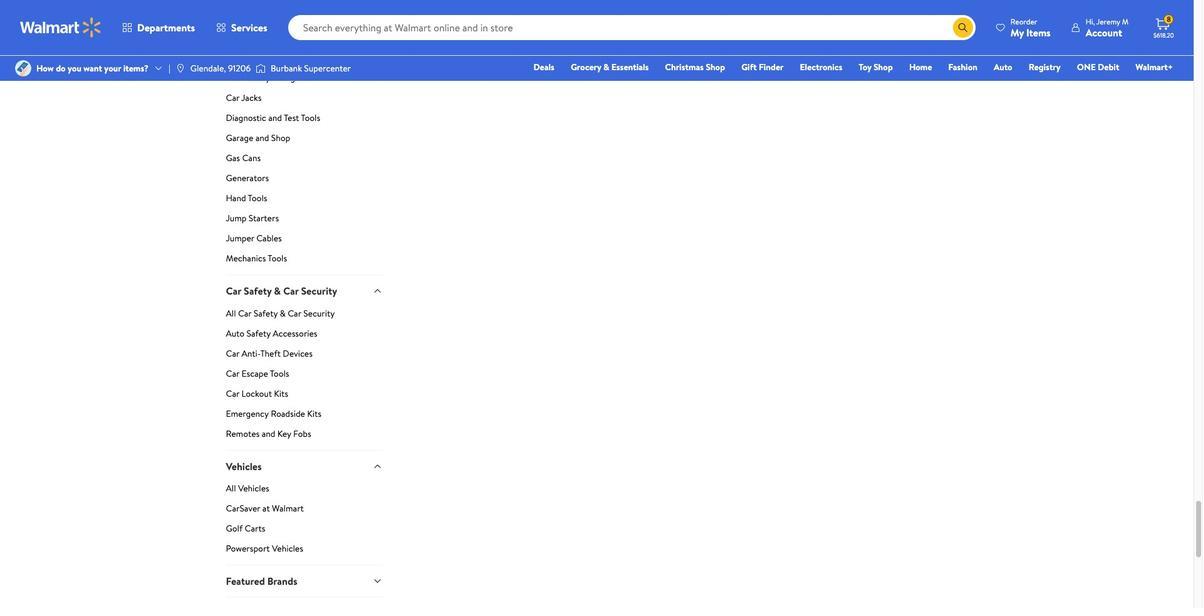 Task type: describe. For each thing, give the bounding box(es) containing it.
christmas
[[665, 61, 704, 73]]

all vehicles
[[226, 482, 269, 495]]

jump starters
[[226, 212, 279, 225]]

powersport vehicles
[[226, 542, 303, 555]]

powersport vehicles link
[[226, 542, 383, 565]]

hi, jeremy m account
[[1086, 16, 1129, 39]]

& inside grocery & essentials "link"
[[604, 61, 610, 73]]

auto link
[[989, 60, 1019, 74]]

registry link
[[1024, 60, 1067, 74]]

grocery
[[571, 61, 602, 73]]

gas cans
[[226, 152, 261, 164]]

reorder my items
[[1011, 16, 1051, 39]]

tools for mechanics tools
[[268, 252, 287, 265]]

diagnostic and test tools link
[[226, 112, 383, 129]]

& inside all car safety & car security link
[[280, 307, 286, 320]]

burbank
[[271, 62, 302, 75]]

want
[[84, 62, 102, 75]]

mechanics
[[226, 252, 266, 265]]

car for car jacks
[[226, 92, 240, 104]]

how
[[36, 62, 54, 75]]

golf
[[226, 522, 243, 535]]

all for vehicles
[[226, 482, 236, 495]]

do
[[56, 62, 66, 75]]

electronics link
[[795, 60, 849, 74]]

supercenter
[[304, 62, 351, 75]]

walmart+
[[1136, 61, 1174, 73]]

 image for burbank supercenter
[[256, 62, 266, 75]]

auto for auto tool storage
[[226, 52, 245, 64]]

garage and shop link
[[226, 132, 383, 149]]

carsaver at walmart
[[226, 502, 304, 515]]

car anti-theft devices
[[226, 347, 313, 360]]

registry
[[1029, 61, 1061, 73]]

storage
[[264, 52, 294, 64]]

car escape tools
[[226, 367, 289, 380]]

jumper cables link
[[226, 232, 383, 250]]

kits for car lockout kits
[[274, 387, 288, 400]]

tool
[[246, 52, 262, 64]]

toy shop link
[[854, 60, 899, 74]]

vehicles inside vehicles dropdown button
[[226, 459, 262, 473]]

emergency roadside kits
[[226, 407, 322, 420]]

accessories
[[273, 327, 318, 340]]

chargers
[[272, 72, 307, 84]]

services button
[[206, 13, 278, 43]]

glendale,
[[191, 62, 226, 75]]

toy
[[859, 61, 872, 73]]

gift
[[742, 61, 757, 73]]

kits for emergency roadside kits
[[307, 407, 322, 420]]

car jacks link
[[226, 92, 383, 109]]

& inside car safety & car security dropdown button
[[274, 284, 281, 298]]

hand
[[226, 192, 246, 205]]

diagnostic and test tools
[[226, 112, 320, 124]]

car battery chargers
[[226, 72, 307, 84]]

hand tools link
[[226, 192, 383, 210]]

deals link
[[528, 60, 560, 74]]

powersport
[[226, 542, 270, 555]]

escape
[[242, 367, 268, 380]]

carsaver at walmart link
[[226, 502, 383, 520]]

diagnostic
[[226, 112, 266, 124]]

items
[[1027, 25, 1051, 39]]

safety for &
[[244, 284, 272, 298]]

departments
[[137, 21, 195, 34]]

car lockout kits
[[226, 387, 288, 400]]

auto for auto
[[994, 61, 1013, 73]]

tools for air tools
[[239, 31, 258, 44]]

gas
[[226, 152, 240, 164]]

car for car safety & car security
[[226, 284, 241, 298]]

glendale, 91206
[[191, 62, 251, 75]]

departments button
[[112, 13, 206, 43]]

all car safety & car security
[[226, 307, 335, 320]]

christmas shop
[[665, 61, 726, 73]]

air for air compressors
[[226, 11, 237, 24]]

 image for glendale, 91206
[[175, 63, 185, 73]]

at
[[263, 502, 270, 515]]

generators link
[[226, 172, 383, 189]]

one debit link
[[1072, 60, 1126, 74]]

devices
[[283, 347, 313, 360]]

air compressors link
[[226, 11, 383, 29]]

gift finder link
[[736, 60, 790, 74]]

1 vertical spatial safety
[[254, 307, 278, 320]]

air compressors
[[226, 11, 289, 24]]

8
[[1167, 14, 1172, 25]]

jumper cables
[[226, 232, 282, 245]]

all vehicles link
[[226, 482, 383, 500]]

air tools
[[226, 31, 258, 44]]

one debit
[[1078, 61, 1120, 73]]



Task type: vqa. For each thing, say whether or not it's contained in the screenshot.
Macaroni's cheese
no



Task type: locate. For each thing, give the bounding box(es) containing it.
theft
[[260, 347, 281, 360]]

car down mechanics
[[226, 284, 241, 298]]

electronics
[[800, 61, 843, 73]]

car lockout kits link
[[226, 387, 383, 405]]

safety up all car safety & car security on the left bottom of the page
[[244, 284, 272, 298]]

and for shop
[[256, 132, 269, 144]]

account
[[1086, 25, 1123, 39]]

search icon image
[[959, 23, 969, 33]]

car up all car safety & car security on the left bottom of the page
[[283, 284, 299, 298]]

finder
[[759, 61, 784, 73]]

security up auto safety accessories link
[[304, 307, 335, 320]]

and right garage
[[256, 132, 269, 144]]

0 vertical spatial air
[[226, 11, 237, 24]]

tools for hand tools
[[248, 192, 267, 205]]

shop right christmas
[[706, 61, 726, 73]]

fashion
[[949, 61, 978, 73]]

cables
[[257, 232, 282, 245]]

hi,
[[1086, 16, 1096, 27]]

all inside all car safety & car security link
[[226, 307, 236, 320]]

you
[[68, 62, 81, 75]]

roadside
[[271, 407, 305, 420]]

air inside air compressors link
[[226, 11, 237, 24]]

safety up auto safety accessories
[[254, 307, 278, 320]]

0 horizontal spatial shop
[[271, 132, 290, 144]]

shop for christmas shop
[[706, 61, 726, 73]]

2 vertical spatial and
[[262, 427, 276, 440]]

key
[[278, 427, 291, 440]]

home link
[[904, 60, 938, 74]]

& down car safety & car security
[[280, 307, 286, 320]]

reorder
[[1011, 16, 1038, 27]]

safety for accessories
[[247, 327, 271, 340]]

kits
[[274, 387, 288, 400], [307, 407, 322, 420]]

2 vertical spatial vehicles
[[272, 542, 303, 555]]

1 horizontal spatial shop
[[706, 61, 726, 73]]

emergency
[[226, 407, 269, 420]]

safety
[[244, 284, 272, 298], [254, 307, 278, 320], [247, 327, 271, 340]]

generators
[[226, 172, 269, 184]]

auto down my
[[994, 61, 1013, 73]]

0 vertical spatial kits
[[274, 387, 288, 400]]

golf carts
[[226, 522, 266, 535]]

vehicles for powersport
[[272, 542, 303, 555]]

car for car battery chargers
[[226, 72, 240, 84]]

1 vertical spatial all
[[226, 482, 236, 495]]

2 air from the top
[[226, 31, 237, 44]]

jacks
[[241, 92, 262, 104]]

kits up roadside
[[274, 387, 288, 400]]

items?
[[123, 62, 149, 75]]

car up auto safety accessories
[[238, 307, 252, 320]]

auto left tool in the top left of the page
[[226, 52, 245, 64]]

car left escape
[[226, 367, 240, 380]]

garage
[[226, 132, 254, 144]]

car for car lockout kits
[[226, 387, 240, 400]]

vehicles button
[[226, 450, 383, 482]]

0 vertical spatial and
[[268, 112, 282, 124]]

car anti-theft devices link
[[226, 347, 383, 365]]

 image
[[15, 60, 31, 76]]

shop down diagnostic and test tools
[[271, 132, 290, 144]]

jump starters link
[[226, 212, 383, 230]]

1 air from the top
[[226, 11, 237, 24]]

2 all from the top
[[226, 482, 236, 495]]

2 vertical spatial safety
[[247, 327, 271, 340]]

car up car jacks
[[226, 72, 240, 84]]

&
[[604, 61, 610, 73], [274, 284, 281, 298], [280, 307, 286, 320]]

mechanics tools link
[[226, 252, 383, 275]]

air up 91206
[[226, 31, 237, 44]]

vehicles for all
[[238, 482, 269, 495]]

golf carts link
[[226, 522, 383, 540]]

0 vertical spatial &
[[604, 61, 610, 73]]

 image
[[256, 62, 266, 75], [175, 63, 185, 73]]

2 horizontal spatial shop
[[874, 61, 893, 73]]

tools up tool in the top left of the page
[[239, 31, 258, 44]]

vehicles inside powersport vehicles link
[[272, 542, 303, 555]]

debit
[[1099, 61, 1120, 73]]

tools down theft
[[270, 367, 289, 380]]

1 vertical spatial vehicles
[[238, 482, 269, 495]]

car escape tools link
[[226, 367, 383, 385]]

0 vertical spatial security
[[301, 284, 337, 298]]

& right the "grocery"
[[604, 61, 610, 73]]

|
[[169, 62, 170, 75]]

& up all car safety & car security on the left bottom of the page
[[274, 284, 281, 298]]

garage and shop
[[226, 132, 290, 144]]

all car safety & car security link
[[226, 307, 383, 325]]

vehicles up carsaver
[[238, 482, 269, 495]]

cans
[[242, 152, 261, 164]]

jumper
[[226, 232, 254, 245]]

all inside the "all vehicles" link
[[226, 482, 236, 495]]

car left lockout
[[226, 387, 240, 400]]

all up carsaver
[[226, 482, 236, 495]]

fashion link
[[943, 60, 984, 74]]

car left jacks
[[226, 92, 240, 104]]

how do you want your items?
[[36, 62, 149, 75]]

tools down car jacks link
[[301, 112, 320, 124]]

test
[[284, 112, 299, 124]]

grocery & essentials
[[571, 61, 649, 73]]

car up accessories
[[288, 307, 301, 320]]

mechanics tools
[[226, 252, 287, 265]]

safety inside dropdown button
[[244, 284, 272, 298]]

starters
[[249, 212, 279, 225]]

shop
[[706, 61, 726, 73], [874, 61, 893, 73], [271, 132, 290, 144]]

1 vertical spatial &
[[274, 284, 281, 298]]

grocery & essentials link
[[565, 60, 655, 74]]

tools up jump starters
[[248, 192, 267, 205]]

christmas shop link
[[660, 60, 731, 74]]

deals
[[534, 61, 555, 73]]

2 vertical spatial &
[[280, 307, 286, 320]]

1 vertical spatial air
[[226, 31, 237, 44]]

car left the anti-
[[226, 347, 240, 360]]

car for car escape tools
[[226, 367, 240, 380]]

security up all car safety & car security link
[[301, 284, 337, 298]]

1 all from the top
[[226, 307, 236, 320]]

all up auto safety accessories
[[226, 307, 236, 320]]

my
[[1011, 25, 1025, 39]]

brands
[[268, 574, 298, 588]]

car for car anti-theft devices
[[226, 347, 240, 360]]

vehicles inside the "all vehicles" link
[[238, 482, 269, 495]]

1 vertical spatial kits
[[307, 407, 322, 420]]

shop right toy at top right
[[874, 61, 893, 73]]

remotes
[[226, 427, 260, 440]]

auto up the anti-
[[226, 327, 245, 340]]

car battery chargers link
[[226, 72, 383, 89]]

featured
[[226, 574, 265, 588]]

car jacks
[[226, 92, 262, 104]]

$618.20
[[1154, 31, 1175, 40]]

hand tools
[[226, 192, 267, 205]]

m
[[1123, 16, 1129, 27]]

battery
[[242, 72, 270, 84]]

walmart+ link
[[1131, 60, 1179, 74]]

safety up the anti-
[[247, 327, 271, 340]]

1 vertical spatial security
[[304, 307, 335, 320]]

0 vertical spatial safety
[[244, 284, 272, 298]]

shop for toy shop
[[874, 61, 893, 73]]

lockout
[[242, 387, 272, 400]]

air up air tools
[[226, 11, 237, 24]]

one
[[1078, 61, 1096, 73]]

remotes and key fobs
[[226, 427, 311, 440]]

vehicles down golf carts 'link' on the bottom left of the page
[[272, 542, 303, 555]]

Search search field
[[288, 15, 976, 40]]

compressors
[[239, 11, 289, 24]]

services
[[231, 21, 268, 34]]

security inside dropdown button
[[301, 284, 337, 298]]

Walmart Site-Wide search field
[[288, 15, 976, 40]]

1 horizontal spatial  image
[[256, 62, 266, 75]]

0 vertical spatial all
[[226, 307, 236, 320]]

and left key
[[262, 427, 276, 440]]

tools down cables in the left of the page
[[268, 252, 287, 265]]

air inside air tools link
[[226, 31, 237, 44]]

1 vertical spatial and
[[256, 132, 269, 144]]

car safety & car security
[[226, 284, 337, 298]]

0 horizontal spatial  image
[[175, 63, 185, 73]]

auto for auto safety accessories
[[226, 327, 245, 340]]

auto inside "link"
[[226, 52, 245, 64]]

featured brands button
[[226, 565, 383, 597]]

1 horizontal spatial kits
[[307, 407, 322, 420]]

vehicles up all vehicles
[[226, 459, 262, 473]]

kits down car lockout kits link
[[307, 407, 322, 420]]

and for key
[[262, 427, 276, 440]]

auto tool storage
[[226, 52, 294, 64]]

8 $618.20
[[1154, 14, 1175, 40]]

and for test
[[268, 112, 282, 124]]

and left test
[[268, 112, 282, 124]]

walmart image
[[20, 18, 102, 38]]

0 vertical spatial vehicles
[[226, 459, 262, 473]]

air tools link
[[226, 31, 383, 49]]

gift finder
[[742, 61, 784, 73]]

air for air tools
[[226, 31, 237, 44]]

0 horizontal spatial kits
[[274, 387, 288, 400]]

all for car safety & car security
[[226, 307, 236, 320]]

carts
[[245, 522, 266, 535]]

and
[[268, 112, 282, 124], [256, 132, 269, 144], [262, 427, 276, 440]]

fobs
[[293, 427, 311, 440]]

auto safety accessories
[[226, 327, 318, 340]]



